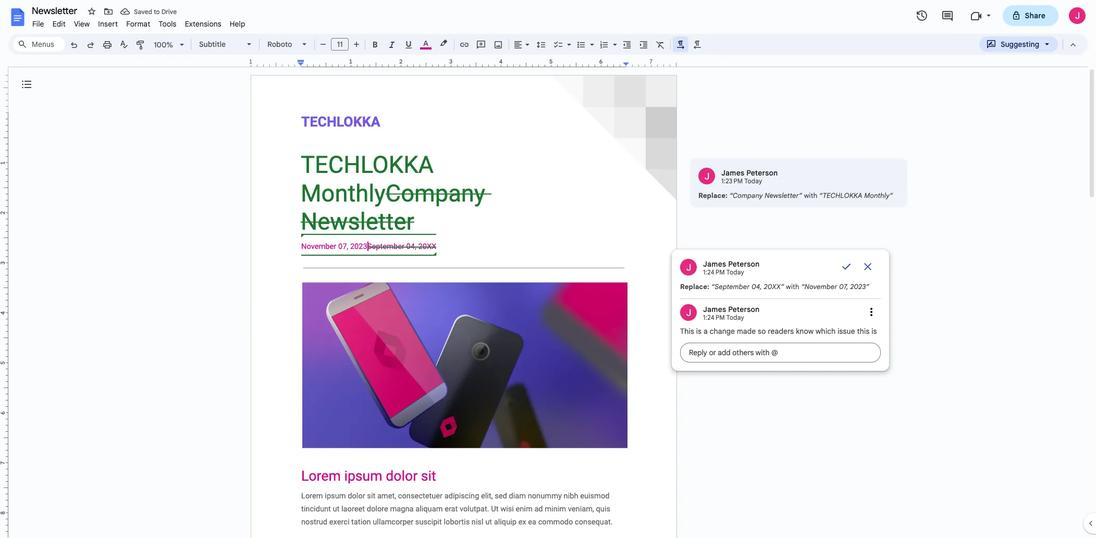 Task type: locate. For each thing, give the bounding box(es) containing it.
today up the made
[[727, 314, 745, 322]]

peterson up the made
[[729, 305, 760, 314]]

replace: for 1:24 pm today
[[681, 283, 710, 292]]

help menu item
[[226, 18, 250, 30]]

to
[[154, 8, 160, 15]]

1 vertical spatial with
[[786, 283, 800, 292]]

monthly"
[[865, 191, 894, 200]]

today up "september on the right bottom
[[727, 269, 745, 276]]

1 vertical spatial today
[[727, 269, 745, 276]]

replace: down 1:23 pm
[[699, 191, 728, 200]]

1 vertical spatial james
[[703, 260, 727, 269]]

replace: up james peterson icon
[[681, 283, 710, 292]]

1 james peterson 1:24 pm today from the top
[[703, 260, 760, 276]]

james for this is a change made so readers know which issue this is
[[722, 168, 745, 178]]

newsletter"
[[765, 191, 803, 200]]

insert image image
[[493, 37, 505, 52]]

james up "september on the right bottom
[[703, 260, 727, 269]]

"november
[[802, 283, 838, 292]]

font list. roboto selected. option
[[268, 37, 296, 52]]

with right 20xx"
[[786, 283, 800, 292]]

20xx"
[[764, 283, 785, 292]]

"techlokka
[[820, 191, 863, 200]]

james
[[722, 168, 745, 178], [703, 260, 727, 269], [703, 305, 727, 314]]

1 horizontal spatial is
[[872, 327, 878, 336]]

peterson inside james peterson 1:23 pm today
[[747, 168, 778, 178]]

0 vertical spatial james
[[722, 168, 745, 178]]

insert menu item
[[94, 18, 122, 30]]

left margin image
[[251, 59, 304, 67]]

james peterson 1:24 pm today up "september on the right bottom
[[703, 260, 760, 276]]

0 horizontal spatial with
[[786, 283, 800, 292]]

more options... image
[[868, 306, 876, 319]]

04,
[[752, 283, 762, 292]]

james peterson image
[[699, 168, 715, 185], [681, 259, 697, 276]]

0 vertical spatial peterson
[[747, 168, 778, 178]]

tools menu item
[[155, 18, 181, 30]]

edit menu item
[[48, 18, 70, 30]]

0 vertical spatial james peterson 1:24 pm today
[[703, 260, 760, 276]]

james inside james peterson 1:23 pm today
[[722, 168, 745, 178]]

list
[[672, 159, 908, 371]]

1:24 pm up "september on the right bottom
[[703, 269, 725, 276]]

james up "company
[[722, 168, 745, 178]]

2023"
[[851, 283, 870, 292]]

format
[[126, 19, 150, 29]]

application
[[0, 0, 1097, 539]]

today for this is a change made so readers know which issue this is
[[745, 177, 763, 185]]

menu bar containing file
[[28, 14, 250, 31]]

"company
[[730, 191, 763, 200]]

Zoom text field
[[151, 38, 176, 52]]

1 horizontal spatial james peterson image
[[699, 168, 715, 185]]

1:24 pm
[[703, 269, 725, 276], [703, 314, 725, 322]]

1 vertical spatial peterson
[[729, 260, 760, 269]]

peterson
[[747, 168, 778, 178], [729, 260, 760, 269], [729, 305, 760, 314]]

james up change
[[703, 305, 727, 314]]

tools
[[159, 19, 177, 29]]

1 horizontal spatial with
[[805, 191, 818, 200]]

menu bar
[[28, 14, 250, 31]]

list containing james peterson
[[672, 159, 908, 371]]

"september
[[712, 283, 750, 292]]

peterson up "company
[[747, 168, 778, 178]]

1 1:24 pm from the top
[[703, 269, 725, 276]]

today inside james peterson 1:23 pm today
[[745, 177, 763, 185]]

james peterson 1:24 pm today up change
[[703, 305, 760, 322]]

0 horizontal spatial is
[[697, 327, 702, 336]]

with
[[805, 191, 818, 200], [786, 283, 800, 292]]

is left a
[[697, 327, 702, 336]]

1:24 pm up change
[[703, 314, 725, 322]]

0 horizontal spatial james peterson image
[[681, 259, 697, 276]]

peterson for this is a change made so readers know which issue this is
[[747, 168, 778, 178]]

peterson up 04,
[[729, 260, 760, 269]]

0 vertical spatial 1:24 pm
[[703, 269, 725, 276]]

2 james peterson 1:24 pm today from the top
[[703, 305, 760, 322]]

issue
[[838, 327, 856, 336]]

replace:
[[699, 191, 728, 200], [681, 283, 710, 292]]

1 vertical spatial 1:24 pm
[[703, 314, 725, 322]]

0 vertical spatial replace:
[[699, 191, 728, 200]]

with right newsletter"
[[805, 191, 818, 200]]

is
[[697, 327, 702, 336], [872, 327, 878, 336]]

2 1:24 pm from the top
[[703, 314, 725, 322]]

james peterson 1:24 pm today
[[703, 260, 760, 276], [703, 305, 760, 322]]

today for 1:24 pm today
[[727, 269, 745, 276]]

which
[[816, 327, 836, 336]]

file
[[32, 19, 44, 29]]

made
[[737, 327, 756, 336]]

1 vertical spatial james peterson 1:24 pm today
[[703, 305, 760, 322]]

line & paragraph spacing image
[[535, 37, 547, 52]]

is right 'this'
[[872, 327, 878, 336]]

1 vertical spatial replace:
[[681, 283, 710, 292]]

insert
[[98, 19, 118, 29]]

file menu item
[[28, 18, 48, 30]]

today
[[745, 177, 763, 185], [727, 269, 745, 276], [727, 314, 745, 322]]

today up "company
[[745, 177, 763, 185]]

2 vertical spatial james
[[703, 305, 727, 314]]

main toolbar
[[65, 0, 706, 296]]

james peterson image up james peterson icon
[[681, 259, 697, 276]]

roboto
[[268, 40, 292, 49]]

1
[[249, 58, 253, 65]]

0 vertical spatial james peterson image
[[699, 168, 715, 185]]

list inside application
[[672, 159, 908, 371]]

0 vertical spatial today
[[745, 177, 763, 185]]

james peterson image left 1:23 pm
[[699, 168, 715, 185]]

2 vertical spatial peterson
[[729, 305, 760, 314]]

07,
[[840, 283, 849, 292]]

view menu item
[[70, 18, 94, 30]]

change
[[710, 327, 735, 336]]

1 vertical spatial james peterson image
[[681, 259, 697, 276]]



Task type: vqa. For each thing, say whether or not it's contained in the screenshot.
"September
yes



Task type: describe. For each thing, give the bounding box(es) containing it.
replace: "september 04, 20xx" with "november 07, 2023"
[[681, 283, 870, 292]]

this
[[681, 327, 695, 336]]

view
[[74, 19, 90, 29]]

mode and view toolbar
[[979, 34, 1082, 55]]

james peterson image for 1:24 pm today
[[681, 259, 697, 276]]

menu bar inside the menu bar banner
[[28, 14, 250, 31]]

suggesting button
[[980, 37, 1059, 52]]

so
[[758, 327, 766, 336]]

know
[[796, 327, 814, 336]]

Rename text field
[[28, 4, 83, 17]]

this is a change made so readers know which issue this is
[[681, 327, 878, 336]]

readers
[[768, 327, 794, 336]]

Zoom field
[[150, 37, 189, 53]]

Font size text field
[[332, 38, 348, 51]]

replace: "company newsletter" with "techlokka monthly"
[[699, 191, 894, 200]]

edit
[[52, 19, 66, 29]]

share button
[[1003, 5, 1059, 26]]

james peterson image for this is a change made so readers know which issue this is
[[699, 168, 715, 185]]

format menu item
[[122, 18, 155, 30]]

Reply text field
[[681, 343, 881, 363]]

Star checkbox
[[84, 4, 99, 19]]

drive
[[161, 8, 177, 15]]

saved to drive
[[134, 8, 177, 15]]

1 is from the left
[[697, 327, 702, 336]]

suggesting
[[1001, 40, 1040, 49]]

help
[[230, 19, 245, 29]]

top margin image
[[0, 76, 8, 116]]

application containing share
[[0, 0, 1097, 539]]

saved
[[134, 8, 152, 15]]

replace: for this is a change made so readers know which issue this is
[[699, 191, 728, 200]]

a
[[704, 327, 708, 336]]

Menus field
[[13, 37, 65, 52]]

2 vertical spatial today
[[727, 314, 745, 322]]

highlight color image
[[438, 37, 450, 50]]

right margin image
[[624, 59, 676, 67]]

extensions menu item
[[181, 18, 226, 30]]

peterson for 1:24 pm today
[[729, 260, 760, 269]]

james peterson 1:23 pm today
[[722, 168, 778, 185]]

0 vertical spatial with
[[805, 191, 818, 200]]

2 is from the left
[[872, 327, 878, 336]]

james for 1:24 pm today
[[703, 260, 727, 269]]

styles list. subtitle selected. option
[[199, 37, 241, 52]]

share
[[1026, 11, 1046, 20]]

Font size field
[[331, 38, 353, 51]]

subtitle
[[199, 40, 226, 49]]

this
[[858, 327, 870, 336]]

menu bar banner
[[0, 0, 1097, 539]]

saved to drive button
[[118, 4, 179, 19]]

1:23 pm
[[722, 177, 743, 185]]

extensions
[[185, 19, 222, 29]]

james peterson image
[[681, 305, 697, 321]]

text color image
[[420, 37, 432, 50]]



